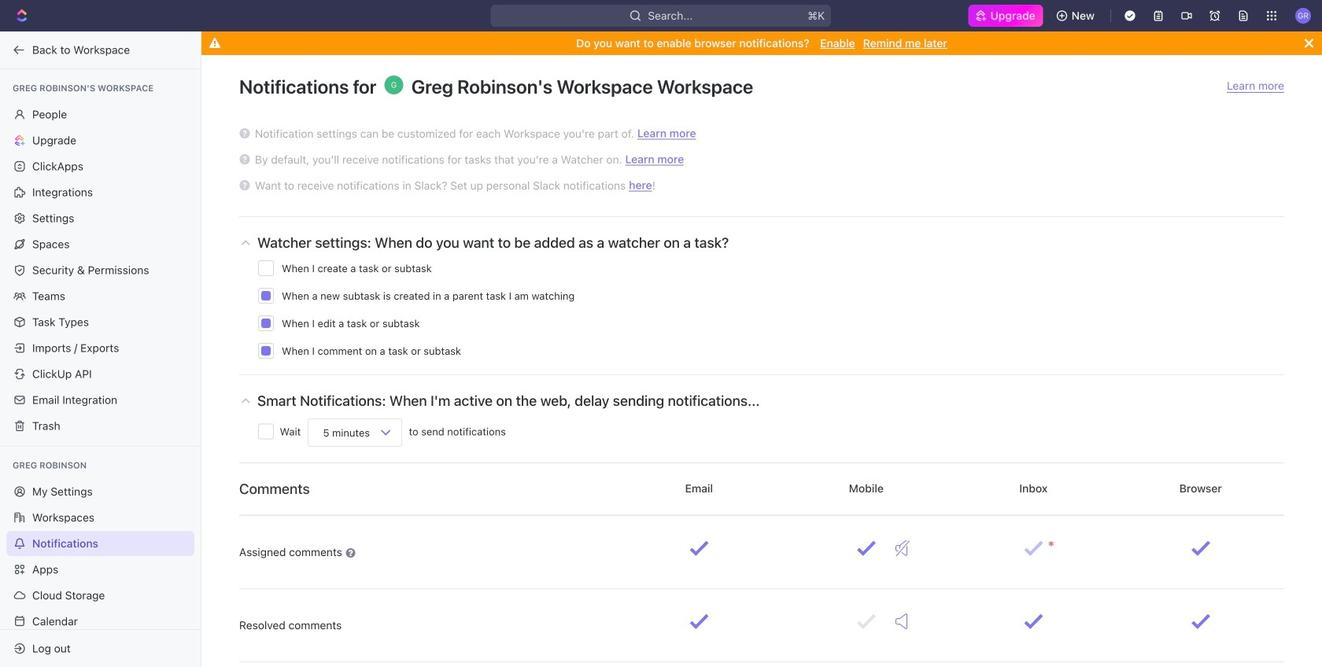 Task type: vqa. For each thing, say whether or not it's contained in the screenshot.
upgrade
no



Task type: describe. For each thing, give the bounding box(es) containing it.
off image
[[895, 541, 910, 556]]



Task type: locate. For each thing, give the bounding box(es) containing it.
on image
[[895, 614, 907, 630]]



